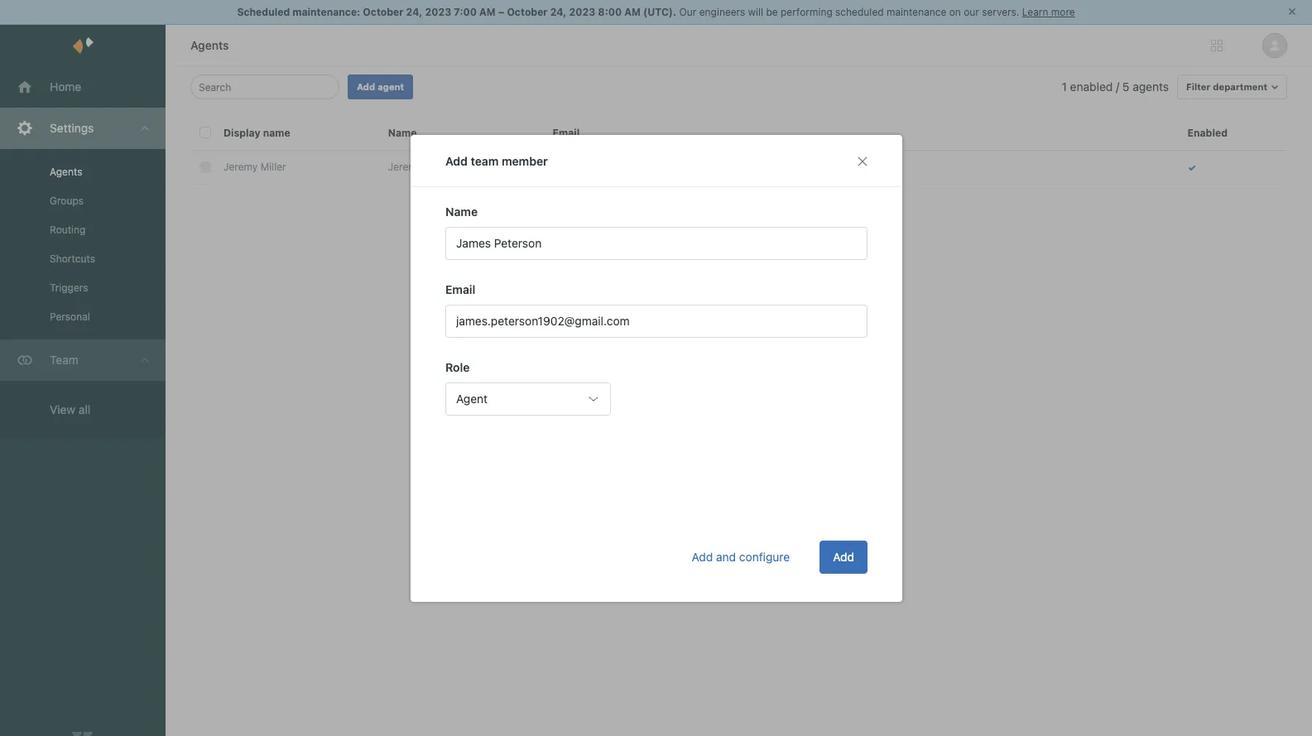 Task type: vqa. For each thing, say whether or not it's contained in the screenshot.
the leftmost Jeremy
yes



Task type: locate. For each thing, give the bounding box(es) containing it.
millerjeremy500@gmail.com
[[553, 161, 686, 173]]

1 october from the left
[[363, 6, 404, 18]]

1 horizontal spatial jeremy
[[388, 161, 422, 173]]

0 vertical spatial agents
[[191, 38, 229, 52]]

october
[[363, 6, 404, 18], [507, 6, 548, 18]]

1 jeremy miller from the left
[[224, 161, 286, 173]]

learn
[[1023, 6, 1049, 18]]

shortcuts
[[50, 253, 95, 265]]

team
[[50, 353, 79, 367]]

1 miller from the left
[[261, 161, 286, 173]]

0 horizontal spatial jeremy
[[224, 161, 258, 173]]

24,
[[406, 6, 423, 18], [551, 6, 567, 18]]

0 horizontal spatial jeremy miller
[[224, 161, 286, 173]]

1 horizontal spatial jeremy miller
[[388, 161, 451, 173]]

add agent
[[357, 81, 404, 92]]

5
[[1123, 80, 1130, 94]]

1 horizontal spatial october
[[507, 6, 548, 18]]

scheduled
[[836, 6, 884, 18]]

filter department button
[[1178, 75, 1288, 99]]

jeremy miller down name
[[388, 161, 451, 173]]

24, left 7:00
[[406, 6, 423, 18]]

2023 left 8:00
[[569, 6, 596, 18]]

2 24, from the left
[[551, 6, 567, 18]]

1 horizontal spatial agents
[[191, 38, 229, 52]]

add agent button
[[348, 75, 413, 99]]

1 horizontal spatial 2023
[[569, 6, 596, 18]]

agents up search 'text field'
[[191, 38, 229, 52]]

agents
[[191, 38, 229, 52], [50, 166, 82, 178]]

1 horizontal spatial am
[[625, 6, 641, 18]]

1 horizontal spatial miller
[[425, 161, 451, 173]]

routing
[[50, 224, 86, 236]]

0 horizontal spatial 24,
[[406, 6, 423, 18]]

jeremy miller down display name
[[224, 161, 286, 173]]

2 jeremy from the left
[[388, 161, 422, 173]]

october right maintenance:
[[363, 6, 404, 18]]

scheduled maintenance: october 24, 2023 7:00 am – october 24, 2023 8:00 am (utc). our engineers will be performing scheduled maintenance on our servers. learn more
[[237, 6, 1076, 18]]

name
[[263, 127, 290, 139]]

engineers
[[700, 6, 746, 18]]

2 october from the left
[[507, 6, 548, 18]]

all
[[79, 403, 91, 417]]

am left –
[[480, 6, 496, 18]]

24, left 8:00
[[551, 6, 567, 18]]

agents up groups
[[50, 166, 82, 178]]

2 am from the left
[[625, 6, 641, 18]]

8:00
[[598, 6, 622, 18]]

2023
[[425, 6, 452, 18], [569, 6, 596, 18]]

agents
[[1133, 80, 1170, 94]]

Search text field
[[199, 77, 326, 97]]

1 horizontal spatial 24,
[[551, 6, 567, 18]]

1 24, from the left
[[406, 6, 423, 18]]

view all
[[50, 403, 91, 417]]

jeremy
[[224, 161, 258, 173], [388, 161, 422, 173]]

enabled
[[1188, 127, 1228, 139]]

our
[[964, 6, 980, 18]]

be
[[766, 6, 778, 18]]

learn more link
[[1023, 6, 1076, 18]]

jeremy down 'display'
[[224, 161, 258, 173]]

0 horizontal spatial october
[[363, 6, 404, 18]]

jeremy down name
[[388, 161, 422, 173]]

performing
[[781, 6, 833, 18]]

home
[[50, 80, 81, 94]]

am
[[480, 6, 496, 18], [625, 6, 641, 18]]

–
[[498, 6, 505, 18]]

0 horizontal spatial am
[[480, 6, 496, 18]]

october right –
[[507, 6, 548, 18]]

1 jeremy from the left
[[224, 161, 258, 173]]

miller
[[261, 161, 286, 173], [425, 161, 451, 173]]

display name
[[224, 127, 290, 139]]

add
[[357, 81, 375, 92]]

on
[[950, 6, 961, 18]]

more
[[1052, 6, 1076, 18]]

0 horizontal spatial 2023
[[425, 6, 452, 18]]

2023 left 7:00
[[425, 6, 452, 18]]

filter
[[1187, 81, 1211, 92]]

1 vertical spatial agents
[[50, 166, 82, 178]]

jeremy miller
[[224, 161, 286, 173], [388, 161, 451, 173]]

0 horizontal spatial miller
[[261, 161, 286, 173]]

am right 8:00
[[625, 6, 641, 18]]

our
[[680, 6, 697, 18]]

scheduled
[[237, 6, 290, 18]]



Task type: describe. For each thing, give the bounding box(es) containing it.
2 miller from the left
[[425, 161, 451, 173]]

display
[[224, 127, 261, 139]]

servers.
[[983, 6, 1020, 18]]

view
[[50, 403, 75, 417]]

1 enabled / 5 agents
[[1062, 80, 1170, 94]]

email
[[553, 127, 580, 139]]

enabled
[[1071, 80, 1113, 94]]

groups
[[50, 195, 84, 207]]

0 horizontal spatial agents
[[50, 166, 82, 178]]

filter department
[[1187, 81, 1268, 92]]

/
[[1117, 80, 1120, 94]]

maintenance
[[887, 6, 947, 18]]

name
[[388, 127, 417, 139]]

7:00
[[454, 6, 477, 18]]

triggers
[[50, 282, 88, 294]]

1 2023 from the left
[[425, 6, 452, 18]]

2 jeremy miller from the left
[[388, 161, 451, 173]]

(utc).
[[644, 6, 677, 18]]

1
[[1062, 80, 1068, 94]]

agent
[[378, 81, 404, 92]]

will
[[749, 6, 764, 18]]

2 2023 from the left
[[569, 6, 596, 18]]

maintenance:
[[293, 6, 361, 18]]

personal
[[50, 311, 90, 323]]

zendesk products image
[[1212, 40, 1223, 51]]

department
[[1214, 81, 1268, 92]]

settings
[[50, 121, 94, 135]]

1 am from the left
[[480, 6, 496, 18]]



